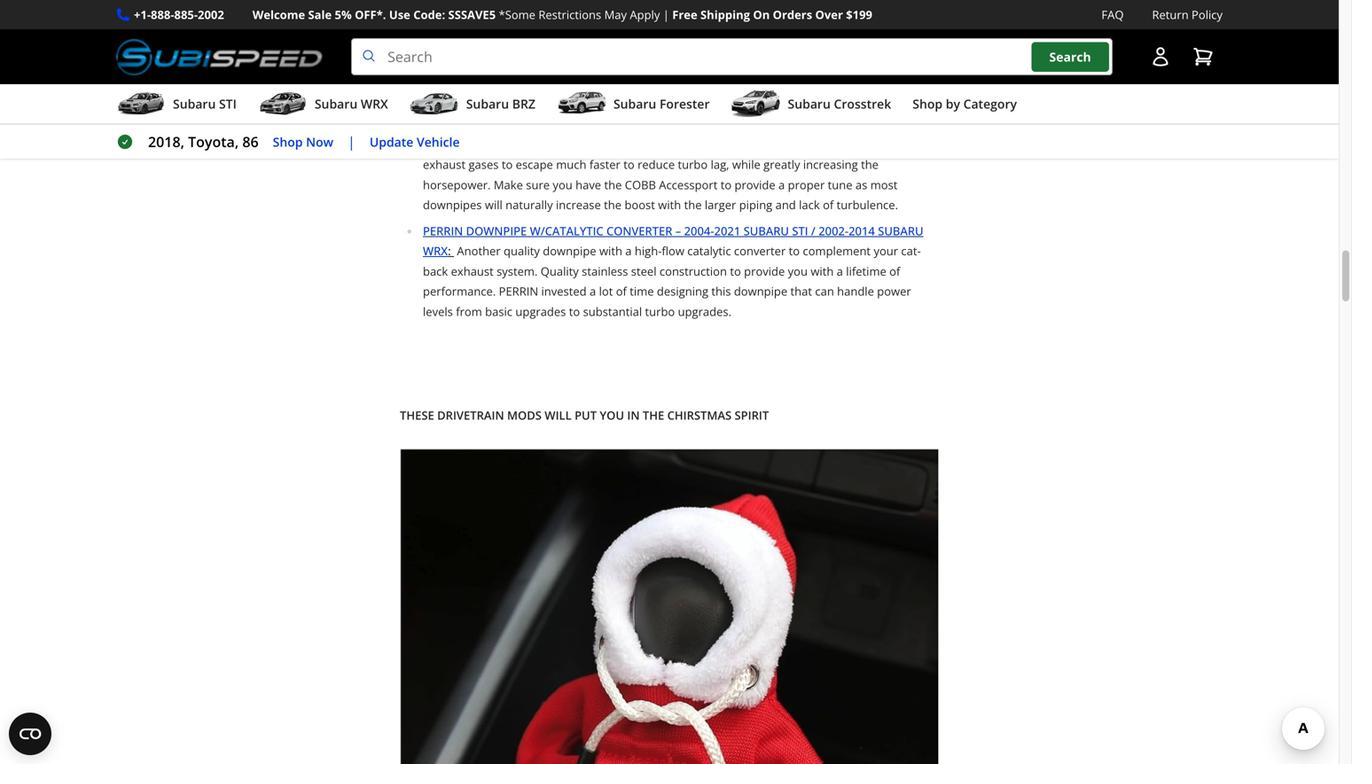 Task type: describe. For each thing, give the bounding box(es) containing it.
0 vertical spatial cobb
[[423, 116, 454, 132]]

+1-
[[134, 7, 151, 23]]

lag,
[[711, 157, 729, 173]]

button image
[[1150, 46, 1171, 68]]

best.
[[906, 10, 932, 26]]

most
[[871, 177, 898, 193]]

1 vertical spatial :
[[756, 116, 760, 132]]

return
[[1152, 7, 1189, 23]]

stainless inside another quality downpipe with a high-flow catalytic converter to complement your cat- back exhaust system. quality stainless steel construction to provide you with a lifetime of performance. perrin invested a lot of time designing this downpipe that can handle power levels from basic upgrades to substantial turbo upgrades.
[[582, 263, 628, 279]]

apply
[[630, 7, 660, 23]]

sale
[[308, 7, 332, 23]]

system inside one of the more restrictive factory components in the exhaust system is the oem downpipe. a quality downpipe allows the exhaust gases to escape much faster to reduce turbo lag, while greatly increasing the horsepower. make sure you have the cobb accessport to provide a proper tune as most downpipes will naturally increase the boost with the larger piping and lack of turbulence.
[[613, 136, 651, 152]]

accessport
[[659, 177, 718, 193]]

hatchback
[[656, 10, 724, 26]]

with inside one of the more restrictive factory components in the exhaust system is the oem downpipe. a quality downpipe allows the exhaust gases to escape much faster to reduce turbo lag, while greatly increasing the horsepower. make sure you have the cobb accessport to provide a proper tune as most downpipes will naturally increase the boost with the larger piping and lack of turbulence.
[[658, 197, 681, 213]]

cat- inside another quality downpipe with a high-flow catalytic converter to complement your cat- back exhaust system. quality stainless steel construction to provide you with a lifetime of performance. perrin invested a lot of time designing this downpipe that can handle power levels from basic upgrades to substantial turbo upgrades.
[[901, 243, 921, 259]]

the up much
[[547, 136, 564, 152]]

piping
[[739, 197, 773, 213]]

complement
[[803, 243, 871, 259]]

update vehicle button
[[370, 132, 460, 152]]

search input field
[[351, 38, 1113, 75]]

power inside another quality downpipe with a high-flow catalytic converter to complement your cat- back exhaust system. quality stainless steel construction to provide you with a lifetime of performance. perrin invested a lot of time designing this downpipe that can handle power levels from basic upgrades to substantial turbo upgrades.
[[877, 283, 911, 299]]

quality
[[541, 263, 579, 279]]

of right lack
[[823, 197, 834, 213]]

those
[[754, 10, 784, 26]]

tomei expreme ti titanium cat-back exhaust system – 2008-2011 subaru sti hatchback / 2011-2014 subaru wrx hatchback
[[423, 0, 857, 26]]

for those of you who desire the best. this is a full titanium cat-back exhaust system that provides substantial weight savings with more power through a distinct exhaust note. tomei's expreme ti series cat-back systems are purely art in fabrication. the jdm pie cuts with a burnt stainless tip can be sensory overload. you'll second guess yourself if you really want to install it on your subaru.
[[423, 10, 932, 106]]

basic
[[485, 304, 513, 320]]

subaru up over
[[811, 0, 857, 5]]

subaru up converter
[[744, 223, 789, 239]]

more inside one of the more restrictive factory components in the exhaust system is the oem downpipe. a quality downpipe allows the exhaust gases to escape much faster to reduce turbo lag, while greatly increasing the horsepower. make sure you have the cobb accessport to provide a proper tune as most downpipes will naturally increase the boost with the larger piping and lack of turbulence.
[[823, 116, 851, 132]]

to right faster
[[624, 157, 635, 173]]

chirstmas
[[667, 407, 732, 423]]

turbulence.
[[837, 197, 898, 213]]

the down 2020
[[665, 136, 683, 152]]

the down subaru. in the top right of the page
[[802, 116, 820, 132]]

turbo inside another quality downpipe with a high-flow catalytic converter to complement your cat- back exhaust system. quality stainless steel construction to provide you with a lifetime of performance. perrin invested a lot of time designing this downpipe that can handle power levels from basic upgrades to substantial turbo upgrades.
[[645, 304, 675, 320]]

cobb ss 3" gesi catted downpipe – 2015-2020 subaru sti :
[[423, 116, 760, 132]]

sti inside dropdown button
[[219, 95, 237, 112]]

tomei expreme ti titanium cat-back exhaust system – 2008-2011 subaru sti hatchback / 2011-2014 subaru wrx hatchback link
[[423, 0, 857, 26]]

subaru for subaru sti
[[173, 95, 216, 112]]

the
[[555, 70, 575, 86]]

can inside for those of you who desire the best. this is a full titanium cat-back exhaust system that provides substantial weight savings with more power through a distinct exhaust note. tomei's expreme ti series cat-back systems are purely art in fabrication. the jdm pie cuts with a burnt stainless tip can be sensory overload. you'll second guess yourself if you really want to install it on your subaru.
[[782, 70, 801, 86]]

: for subaru
[[448, 243, 454, 259]]

downpipe inside one of the more restrictive factory components in the exhaust system is the oem downpipe. a quality downpipe allows the exhaust gases to escape much faster to reduce turbo lag, while greatly increasing the horsepower. make sure you have the cobb accessport to provide a proper tune as most downpipes will naturally increase the boost with the larger piping and lack of turbulence.
[[824, 136, 877, 152]]

faq link
[[1102, 5, 1124, 24]]

stainless inside for those of you who desire the best. this is a full titanium cat-back exhaust system that provides substantial weight savings with more power through a distinct exhaust note. tomei's expreme ti series cat-back systems are purely art in fabrication. the jdm pie cuts with a burnt stainless tip can be sensory overload. you'll second guess yourself if you really want to install it on your subaru.
[[716, 70, 762, 86]]

the inside for those of you who desire the best. this is a full titanium cat-back exhaust system that provides substantial weight savings with more power through a distinct exhaust note. tomei's expreme ti series cat-back systems are purely art in fabrication. the jdm pie cuts with a burnt stainless tip can be sensory overload. you'll second guess yourself if you really want to install it on your subaru.
[[885, 10, 903, 26]]

the right allows
[[917, 136, 934, 152]]

wrx inside subaru wrx dropdown button
[[361, 95, 388, 112]]

this
[[712, 283, 731, 299]]

substantial inside another quality downpipe with a high-flow catalytic converter to complement your cat- back exhaust system. quality stainless steel construction to provide you with a lifetime of performance. perrin invested a lot of time designing this downpipe that can handle power levels from basic upgrades to substantial turbo upgrades.
[[583, 304, 642, 320]]

escape
[[516, 157, 553, 173]]

faq
[[1102, 7, 1124, 23]]

subaru for subaru forester
[[614, 95, 657, 112]]

subaru brz
[[466, 95, 536, 112]]

one of the more restrictive factory components in the exhaust system is the oem downpipe. a quality downpipe allows the exhaust gases to escape much faster to reduce turbo lag, while greatly increasing the horsepower. make sure you have the cobb accessport to provide a proper tune as most downpipes will naturally increase the boost with the larger piping and lack of turbulence.
[[423, 116, 934, 213]]

steel
[[631, 263, 657, 279]]

with up want
[[647, 70, 670, 86]]

1 horizontal spatial cat-
[[807, 50, 827, 66]]

horsepower.
[[423, 177, 491, 193]]

is inside one of the more restrictive factory components in the exhaust system is the oem downpipe. a quality downpipe allows the exhaust gases to escape much faster to reduce turbo lag, while greatly increasing the horsepower. make sure you have the cobb accessport to provide a proper tune as most downpipes will naturally increase the boost with the larger piping and lack of turbulence.
[[654, 136, 662, 152]]

subaru wrx
[[315, 95, 388, 112]]

shop now link
[[273, 132, 333, 152]]

subispeed logo image
[[116, 38, 323, 75]]

policy
[[1192, 7, 1223, 23]]

larger
[[705, 197, 736, 213]]

performance.
[[423, 283, 496, 299]]

want
[[641, 90, 667, 106]]

/ inside perrin downpipe w/catalytic converter – 2004-2021 subaru sti / 2002-2014 subaru wrx
[[811, 223, 816, 239]]

forester
[[660, 95, 710, 112]]

lifetime
[[846, 263, 887, 279]]

subaru for subaru brz
[[466, 95, 509, 112]]

subaru for subaru wrx
[[315, 95, 358, 112]]

2002
[[198, 7, 224, 23]]

orders
[[773, 7, 812, 23]]

welcome sale 5% off*. use code: sssave5 *some restrictions may apply | free shipping on orders over $199
[[253, 7, 873, 23]]

subaru sti button
[[116, 88, 237, 123]]

perrin downpipe w/catalytic converter – 2004-2021 subaru sti / 2002-2014 subaru wrx link
[[423, 223, 924, 259]]

2020
[[662, 116, 689, 132]]

may
[[604, 7, 627, 23]]

wrx inside perrin downpipe w/catalytic converter – 2004-2021 subaru sti / 2002-2014 subaru wrx
[[423, 243, 448, 259]]

brz
[[512, 95, 536, 112]]

with up are
[[888, 30, 911, 46]]

another quality downpipe with a high-flow catalytic converter to complement your cat- back exhaust system. quality stainless steel construction to provide you with a lifetime of performance. perrin invested a lot of time designing this downpipe that can handle power levels from basic upgrades to substantial turbo upgrades.
[[423, 243, 921, 320]]

purely
[[423, 70, 457, 86]]

and
[[776, 197, 796, 213]]

increasing
[[803, 157, 858, 173]]

category
[[964, 95, 1017, 112]]

return policy link
[[1152, 5, 1223, 24]]

be
[[804, 70, 818, 86]]

1 horizontal spatial sti
[[740, 116, 756, 132]]

provide inside one of the more restrictive factory components in the exhaust system is the oem downpipe. a quality downpipe allows the exhaust gases to escape much faster to reduce turbo lag, while greatly increasing the horsepower. make sure you have the cobb accessport to provide a proper tune as most downpipes will naturally increase the boost with the larger piping and lack of turbulence.
[[735, 177, 776, 193]]

shipping
[[701, 7, 750, 23]]

on
[[729, 90, 743, 106]]

subaru up "oem"
[[692, 116, 737, 132]]

exhaust
[[644, 0, 694, 5]]

will
[[485, 197, 503, 213]]

cobb inside one of the more restrictive factory components in the exhaust system is the oem downpipe. a quality downpipe allows the exhaust gases to escape much faster to reduce turbo lag, while greatly increasing the horsepower. make sure you have the cobb accessport to provide a proper tune as most downpipes will naturally increase the boost with the larger piping and lack of turbulence.
[[625, 177, 656, 193]]

3"
[[473, 116, 484, 132]]

shop now
[[273, 133, 333, 150]]

tomei's
[[666, 50, 707, 66]]

to down invested
[[569, 304, 580, 320]]

provide inside another quality downpipe with a high-flow catalytic converter to complement your cat- back exhaust system. quality stainless steel construction to provide you with a lifetime of performance. perrin invested a lot of time designing this downpipe that can handle power levels from basic upgrades to substantial turbo upgrades.
[[744, 263, 785, 279]]

1 horizontal spatial |
[[663, 7, 669, 23]]

vehicle
[[417, 133, 460, 150]]

exhaust down cobb ss 3" gesi catted downpipe – 2015-2020 subaru sti link
[[567, 136, 610, 152]]

exhaust down factory
[[423, 157, 466, 173]]

levels
[[423, 304, 453, 320]]

power inside for those of you who desire the best. this is a full titanium cat-back exhaust system that provides substantial weight savings with more power through a distinct exhaust note. tomei's expreme ti series cat-back systems are purely art in fabrication. the jdm pie cuts with a burnt stainless tip can be sensory overload. you'll second guess yourself if you really want to install it on your subaru.
[[455, 50, 489, 66]]

with down complement
[[811, 263, 834, 279]]

a down complement
[[837, 263, 843, 279]]

subaru.
[[773, 90, 815, 106]]

titanium
[[488, 30, 534, 46]]

$199
[[846, 7, 873, 23]]

w/catalytic
[[530, 223, 604, 239]]

sssave5
[[448, 7, 496, 23]]

to up 'larger'
[[721, 177, 732, 193]]

885-
[[174, 7, 198, 23]]

you'll
[[423, 90, 451, 106]]

can inside another quality downpipe with a high-flow catalytic converter to complement your cat- back exhaust system. quality stainless steel construction to provide you with a lifetime of performance. perrin invested a lot of time designing this downpipe that can handle power levels from basic upgrades to substantial turbo upgrades.
[[815, 283, 834, 299]]

shop for shop by category
[[913, 95, 943, 112]]

cat-
[[586, 0, 611, 5]]

2002-
[[819, 223, 849, 239]]

subaru forester
[[614, 95, 710, 112]]

back inside another quality downpipe with a high-flow catalytic converter to complement your cat- back exhaust system. quality stainless steel construction to provide you with a lifetime of performance. perrin invested a lot of time designing this downpipe that can handle power levels from basic upgrades to substantial turbo upgrades.
[[423, 263, 448, 279]]

with down converter
[[599, 243, 622, 259]]

savings
[[846, 30, 885, 46]]

tomei
[[423, 0, 459, 5]]

/ inside tomei expreme ti titanium cat-back exhaust system – 2008-2011 subaru sti hatchback / 2011-2014 subaru wrx hatchback
[[513, 10, 517, 26]]

of right one
[[788, 116, 799, 132]]

1 horizontal spatial downpipe
[[560, 116, 621, 132]]

the down faster
[[604, 177, 622, 193]]

2014 inside tomei expreme ti titanium cat-back exhaust system – 2008-2011 subaru sti hatchback / 2011-2014 subaru wrx hatchback
[[550, 10, 577, 26]]

subaru sti
[[173, 95, 237, 112]]

catted
[[514, 116, 557, 132]]

tune
[[828, 177, 853, 193]]

2 horizontal spatial back
[[827, 50, 852, 66]]

designing
[[657, 283, 709, 299]]

sti inside perrin downpipe w/catalytic converter – 2004-2021 subaru sti / 2002-2014 subaru wrx
[[792, 223, 808, 239]]

perrin downpipe w/catalytic converter – 2004-2021 subaru sti / 2002-2014 subaru wrx
[[423, 223, 924, 259]]

one
[[763, 116, 785, 132]]



Task type: locate. For each thing, give the bounding box(es) containing it.
your up lifetime
[[874, 243, 898, 259]]

desire
[[849, 10, 882, 26]]

use
[[389, 7, 410, 23]]

perrin inside perrin downpipe w/catalytic converter – 2004-2021 subaru sti / 2002-2014 subaru wrx
[[423, 223, 463, 239]]

through
[[492, 50, 535, 66]]

while
[[732, 157, 761, 173]]

a inside one of the more restrictive factory components in the exhaust system is the oem downpipe. a quality downpipe allows the exhaust gases to escape much faster to reduce turbo lag, while greatly increasing the horsepower. make sure you have the cobb accessport to provide a proper tune as most downpipes will naturally increase the boost with the larger piping and lack of turbulence.
[[779, 177, 785, 193]]

to
[[670, 90, 681, 106], [502, 157, 513, 173], [624, 157, 635, 173], [721, 177, 732, 193], [789, 243, 800, 259], [730, 263, 741, 279], [569, 304, 580, 320]]

5 subaru from the left
[[788, 95, 831, 112]]

wrx down back
[[628, 10, 653, 26]]

substantial down those
[[745, 30, 804, 46]]

0 vertical spatial 2014
[[550, 10, 577, 26]]

of
[[787, 10, 798, 26], [788, 116, 799, 132], [823, 197, 834, 213], [890, 263, 900, 279], [616, 283, 627, 299]]

that
[[671, 30, 693, 46], [791, 283, 812, 299]]

distinct
[[548, 50, 587, 66]]

1 horizontal spatial your
[[874, 243, 898, 259]]

0 horizontal spatial perrin
[[423, 223, 463, 239]]

1 vertical spatial substantial
[[583, 304, 642, 320]]

is inside for those of you who desire the best. this is a full titanium cat-back exhaust system that provides substantial weight savings with more power through a distinct exhaust note. tomei's expreme ti series cat-back systems are purely art in fabrication. the jdm pie cuts with a burnt stainless tip can be sensory overload. you'll second guess yourself if you really want to install it on your subaru.
[[448, 30, 456, 46]]

1 horizontal spatial is
[[654, 136, 662, 152]]

the left best.
[[885, 10, 903, 26]]

2 horizontal spatial :
[[756, 116, 760, 132]]

0 horizontal spatial that
[[671, 30, 693, 46]]

0 vertical spatial shop
[[913, 95, 943, 112]]

2011
[[782, 0, 808, 5]]

2 horizontal spatial wrx
[[628, 10, 653, 26]]

subaru crosstrek
[[788, 95, 891, 112]]

a left the distinct
[[538, 50, 545, 66]]

in inside for those of you who desire the best. this is a full titanium cat-back exhaust system that provides substantial weight savings with more power through a distinct exhaust note. tomei's expreme ti series cat-back systems are purely art in fabrication. the jdm pie cuts with a burnt stainless tip can be sensory overload. you'll second guess yourself if you really want to install it on your subaru.
[[478, 70, 488, 86]]

subaru down be
[[788, 95, 831, 112]]

to up make
[[502, 157, 513, 173]]

system down 2015-
[[613, 136, 651, 152]]

0 horizontal spatial cobb
[[423, 116, 454, 132]]

1 vertical spatial system
[[613, 136, 651, 152]]

is right the this
[[448, 30, 456, 46]]

really
[[608, 90, 638, 106]]

in right art
[[478, 70, 488, 86]]

1 vertical spatial perrin
[[499, 283, 538, 299]]

1 vertical spatial quality
[[504, 243, 540, 259]]

ti
[[761, 50, 770, 66]]

0 vertical spatial more
[[423, 50, 452, 66]]

0 horizontal spatial can
[[782, 70, 801, 86]]

downpipe
[[560, 116, 621, 132], [466, 223, 527, 239]]

shop left now
[[273, 133, 303, 150]]

much
[[556, 157, 587, 173]]

a subaru crosstrek thumbnail image image
[[731, 91, 781, 117]]

2 subaru from the left
[[315, 95, 358, 112]]

0 horizontal spatial turbo
[[645, 304, 675, 320]]

have
[[576, 177, 601, 193]]

1 horizontal spatial downpipe
[[734, 283, 788, 299]]

the
[[885, 10, 903, 26], [802, 116, 820, 132], [547, 136, 564, 152], [665, 136, 683, 152], [917, 136, 934, 152], [861, 157, 879, 173], [604, 177, 622, 193], [604, 197, 622, 213], [684, 197, 702, 213]]

1 vertical spatial |
[[348, 132, 355, 151]]

wrx left the another
[[423, 243, 448, 259]]

system.
[[497, 263, 538, 279]]

of down 2011 at the right
[[787, 10, 798, 26]]

you down 2011 at the right
[[801, 10, 820, 26]]

1 vertical spatial in
[[534, 136, 544, 152]]

back up the distinct
[[556, 30, 581, 46]]

time
[[630, 283, 654, 299]]

that inside another quality downpipe with a high-flow catalytic converter to complement your cat- back exhaust system. quality stainless steel construction to provide you with a lifetime of performance. perrin invested a lot of time designing this downpipe that can handle power levels from basic upgrades to substantial turbo upgrades.
[[791, 283, 812, 299]]

fabrication.
[[491, 70, 552, 86]]

0 horizontal spatial sti
[[219, 95, 237, 112]]

of right lot
[[616, 283, 627, 299]]

shop by category
[[913, 95, 1017, 112]]

1 vertical spatial is
[[654, 136, 662, 152]]

| right now
[[348, 132, 355, 151]]

for
[[733, 10, 751, 26]]

flow
[[662, 243, 685, 259]]

0 horizontal spatial –
[[624, 116, 629, 132]]

3 subaru from the left
[[466, 95, 509, 112]]

1 vertical spatial –
[[624, 116, 629, 132]]

to right want
[[670, 90, 681, 106]]

free
[[672, 7, 698, 23]]

substantial down lot
[[583, 304, 642, 320]]

0 vertical spatial stainless
[[716, 70, 762, 86]]

yourself
[[530, 90, 573, 106]]

– inside perrin downpipe w/catalytic converter – 2004-2021 subaru sti / 2002-2014 subaru wrx
[[676, 223, 681, 239]]

that inside for those of you who desire the best. this is a full titanium cat-back exhaust system that provides substantial weight savings with more power through a distinct exhaust note. tomei's expreme ti series cat-back systems are purely art in fabrication. the jdm pie cuts with a burnt stainless tip can be sensory overload. you'll second guess yourself if you really want to install it on your subaru.
[[671, 30, 693, 46]]

subaru down turbulence. at the top of page
[[878, 223, 924, 239]]

make
[[494, 177, 523, 193]]

downpipe right this
[[734, 283, 788, 299]]

2 vertical spatial cat-
[[901, 243, 921, 259]]

another
[[457, 243, 501, 259]]

cat- up be
[[807, 50, 827, 66]]

2 horizontal spatial –
[[743, 0, 749, 5]]

0 horizontal spatial quality
[[504, 243, 540, 259]]

is up 'reduce'
[[654, 136, 662, 152]]

0 vertical spatial perrin
[[423, 223, 463, 239]]

your inside another quality downpipe with a high-flow catalytic converter to complement your cat- back exhaust system. quality stainless steel construction to provide you with a lifetime of performance. perrin invested a lot of time designing this downpipe that can handle power levels from basic upgrades to substantial turbo upgrades.
[[874, 243, 898, 259]]

2 vertical spatial –
[[676, 223, 681, 239]]

downpipe inside perrin downpipe w/catalytic converter – 2004-2021 subaru sti / 2002-2014 subaru wrx
[[466, 223, 527, 239]]

to inside for those of you who desire the best. this is a full titanium cat-back exhaust system that provides substantial weight savings with more power through a distinct exhaust note. tomei's expreme ti series cat-back systems are purely art in fabrication. the jdm pie cuts with a burnt stainless tip can be sensory overload. you'll second guess yourself if you really want to install it on your subaru.
[[670, 90, 681, 106]]

0 vertical spatial downpipe
[[560, 116, 621, 132]]

0 horizontal spatial downpipe
[[466, 223, 527, 239]]

cobb up the vehicle
[[423, 116, 454, 132]]

1 horizontal spatial /
[[811, 223, 816, 239]]

+1-888-885-2002
[[134, 7, 224, 23]]

a left lot
[[590, 283, 596, 299]]

a left full
[[459, 30, 466, 46]]

ss
[[457, 116, 470, 132]]

back up performance.
[[423, 263, 448, 279]]

1 subaru from the left
[[173, 95, 216, 112]]

0 vertical spatial can
[[782, 70, 801, 86]]

subaru up 3"
[[466, 95, 509, 112]]

these drivetrain mods will put you in the chirstmas spirit
[[400, 407, 769, 423]]

system up "note."
[[630, 30, 668, 46]]

of right lifetime
[[890, 263, 900, 279]]

exhaust
[[584, 30, 627, 46], [590, 50, 632, 66], [567, 136, 610, 152], [423, 157, 466, 173], [451, 263, 494, 279]]

a subaru wrx thumbnail image image
[[258, 91, 308, 117]]

high-
[[635, 243, 662, 259]]

more up purely on the top left of the page
[[423, 50, 452, 66]]

1 horizontal spatial can
[[815, 283, 834, 299]]

the up as
[[861, 157, 879, 173]]

2011-
[[520, 10, 550, 26]]

in down catted
[[534, 136, 544, 152]]

quality right a
[[785, 136, 821, 152]]

quality inside another quality downpipe with a high-flow catalytic converter to complement your cat- back exhaust system. quality stainless steel construction to provide you with a lifetime of performance. perrin invested a lot of time designing this downpipe that can handle power levels from basic upgrades to substantial turbo upgrades.
[[504, 243, 540, 259]]

quality inside one of the more restrictive factory components in the exhaust system is the oem downpipe. a quality downpipe allows the exhaust gases to escape much faster to reduce turbo lag, while greatly increasing the horsepower. make sure you have the cobb accessport to provide a proper tune as most downpipes will naturally increase the boost with the larger piping and lack of turbulence.
[[785, 136, 821, 152]]

a subaru brz thumbnail image image
[[409, 91, 459, 117]]

0 vertical spatial power
[[455, 50, 489, 66]]

0 horizontal spatial your
[[746, 90, 770, 106]]

off*.
[[355, 7, 386, 23]]

0 vertical spatial in
[[478, 70, 488, 86]]

1 vertical spatial power
[[877, 283, 911, 299]]

power down lifetime
[[877, 283, 911, 299]]

toyota,
[[188, 132, 239, 151]]

1 vertical spatial 2014
[[849, 223, 875, 239]]

: left the another
[[448, 243, 454, 259]]

back
[[611, 0, 641, 5]]

drivetrain
[[437, 407, 504, 423]]

0 vertical spatial your
[[746, 90, 770, 106]]

the
[[643, 407, 664, 423]]

1 vertical spatial cobb
[[625, 177, 656, 193]]

system
[[630, 30, 668, 46], [613, 136, 651, 152]]

you right if
[[586, 90, 605, 106]]

0 vertical spatial downpipe
[[824, 136, 877, 152]]

expreme
[[462, 0, 513, 5]]

2014 down turbulence. at the top of page
[[849, 223, 875, 239]]

a down greatly
[[779, 177, 785, 193]]

4 subaru from the left
[[614, 95, 657, 112]]

0 horizontal spatial shop
[[273, 133, 303, 150]]

1 vertical spatial turbo
[[645, 304, 675, 320]]

substantial inside for those of you who desire the best. this is a full titanium cat-back exhaust system that provides substantial weight savings with more power through a distinct exhaust note. tomei's expreme ti series cat-back systems are purely art in fabrication. the jdm pie cuts with a burnt stainless tip can be sensory overload. you'll second guess yourself if you really want to install it on your subaru.
[[745, 30, 804, 46]]

subaru forester button
[[557, 88, 710, 123]]

0 vertical spatial cat-
[[537, 30, 556, 46]]

update vehicle
[[370, 133, 460, 150]]

0 horizontal spatial wrx
[[361, 95, 388, 112]]

0 horizontal spatial 2014
[[550, 10, 577, 26]]

2004-
[[684, 223, 714, 239]]

subaru up now
[[315, 95, 358, 112]]

quality up system. in the left of the page
[[504, 243, 540, 259]]

catalytic
[[688, 243, 731, 259]]

1 vertical spatial that
[[791, 283, 812, 299]]

to right converter
[[789, 243, 800, 259]]

1 vertical spatial more
[[823, 116, 851, 132]]

0 horizontal spatial downpipe
[[543, 243, 596, 259]]

1 horizontal spatial more
[[823, 116, 851, 132]]

downpipes
[[423, 197, 482, 213]]

shop for shop now
[[273, 133, 303, 150]]

0 horizontal spatial |
[[348, 132, 355, 151]]

are
[[902, 50, 919, 66]]

2 vertical spatial downpipe
[[734, 283, 788, 299]]

downpipe down if
[[560, 116, 621, 132]]

0 vertical spatial substantial
[[745, 30, 804, 46]]

if
[[576, 90, 583, 106]]

you
[[801, 10, 820, 26], [586, 90, 605, 106], [553, 177, 573, 193], [788, 263, 808, 279]]

that up the tomei's
[[671, 30, 693, 46]]

to up this
[[730, 263, 741, 279]]

0 horizontal spatial is
[[448, 30, 456, 46]]

perrin
[[423, 223, 463, 239], [499, 283, 538, 299]]

1 horizontal spatial –
[[676, 223, 681, 239]]

install
[[684, 90, 716, 106]]

2021
[[714, 223, 741, 239]]

reduce
[[638, 157, 675, 173]]

more down subaru crosstrek
[[823, 116, 851, 132]]

cat- right complement
[[901, 243, 921, 259]]

2 vertical spatial back
[[423, 263, 448, 279]]

1 horizontal spatial wrx
[[423, 243, 448, 259]]

2014 down 'titanium'
[[550, 10, 577, 26]]

: left one
[[756, 116, 760, 132]]

1 vertical spatial your
[[874, 243, 898, 259]]

a subaru forester thumbnail image image
[[557, 91, 607, 117]]

2014 inside perrin downpipe w/catalytic converter – 2004-2021 subaru sti / 2002-2014 subaru wrx
[[849, 223, 875, 239]]

1 vertical spatial provide
[[744, 263, 785, 279]]

0 vertical spatial that
[[671, 30, 693, 46]]

2 vertical spatial sti
[[792, 223, 808, 239]]

you inside another quality downpipe with a high-flow catalytic converter to complement your cat- back exhaust system. quality stainless steel construction to provide you with a lifetime of performance. perrin invested a lot of time designing this downpipe that can handle power levels from basic upgrades to substantial turbo upgrades.
[[788, 263, 808, 279]]

2 horizontal spatial sti
[[792, 223, 808, 239]]

stainless up lot
[[582, 263, 628, 279]]

– inside tomei expreme ti titanium cat-back exhaust system – 2008-2011 subaru sti hatchback / 2011-2014 subaru wrx hatchback
[[743, 0, 749, 5]]

1 horizontal spatial :
[[724, 10, 730, 26]]

0 horizontal spatial :
[[448, 243, 454, 259]]

0 horizontal spatial more
[[423, 50, 452, 66]]

exhaust down may
[[584, 30, 627, 46]]

subaru up 2015-
[[614, 95, 657, 112]]

0 horizontal spatial stainless
[[582, 263, 628, 279]]

– up for
[[743, 0, 749, 5]]

1 horizontal spatial back
[[556, 30, 581, 46]]

subaru up 2018, toyota, 86 at the top of page
[[173, 95, 216, 112]]

0 vertical spatial turbo
[[678, 157, 708, 173]]

1 horizontal spatial stainless
[[716, 70, 762, 86]]

you inside one of the more restrictive factory components in the exhaust system is the oem downpipe. a quality downpipe allows the exhaust gases to escape much faster to reduce turbo lag, while greatly increasing the horsepower. make sure you have the cobb accessport to provide a proper tune as most downpipes will naturally increase the boost with the larger piping and lack of turbulence.
[[553, 177, 573, 193]]

stainless up on
[[716, 70, 762, 86]]

open widget image
[[9, 713, 51, 756]]

note.
[[635, 50, 663, 66]]

0 vertical spatial sti
[[219, 95, 237, 112]]

2 vertical spatial :
[[448, 243, 454, 259]]

subaru for subaru crosstrek
[[788, 95, 831, 112]]

provide down converter
[[744, 263, 785, 279]]

1 horizontal spatial that
[[791, 283, 812, 299]]

in
[[627, 407, 640, 423]]

*some
[[499, 7, 536, 23]]

cat- down 2011-
[[537, 30, 556, 46]]

the down accessport
[[684, 197, 702, 213]]

update
[[370, 133, 414, 150]]

1 vertical spatial sti
[[740, 116, 756, 132]]

1 horizontal spatial perrin
[[499, 283, 538, 299]]

1 vertical spatial wrx
[[361, 95, 388, 112]]

more inside for those of you who desire the best. this is a full titanium cat-back exhaust system that provides substantial weight savings with more power through a distinct exhaust note. tomei's expreme ti series cat-back systems are purely art in fabrication. the jdm pie cuts with a burnt stainless tip can be sensory overload. you'll second guess yourself if you really want to install it on your subaru.
[[423, 50, 452, 66]]

with
[[888, 30, 911, 46], [647, 70, 670, 86], [658, 197, 681, 213], [599, 243, 622, 259], [811, 263, 834, 279]]

handle
[[837, 283, 874, 299]]

is
[[448, 30, 456, 46], [654, 136, 662, 152]]

downpipe down the w/catalytic
[[543, 243, 596, 259]]

0 vertical spatial back
[[556, 30, 581, 46]]

1 vertical spatial back
[[827, 50, 852, 66]]

power up art
[[455, 50, 489, 66]]

shop left by
[[913, 95, 943, 112]]

a left burnt
[[673, 70, 680, 86]]

turbo inside one of the more restrictive factory components in the exhaust system is the oem downpipe. a quality downpipe allows the exhaust gases to escape much faster to reduce turbo lag, while greatly increasing the horsepower. make sure you have the cobb accessport to provide a proper tune as most downpipes will naturally increase the boost with the larger piping and lack of turbulence.
[[678, 157, 708, 173]]

1 vertical spatial can
[[815, 283, 834, 299]]

downpipe up increasing
[[824, 136, 877, 152]]

– up flow
[[676, 223, 681, 239]]

welcome
[[253, 7, 305, 23]]

sti hatchback
[[423, 10, 510, 26]]

put
[[575, 407, 597, 423]]

a subaru sti thumbnail image image
[[116, 91, 166, 117]]

86
[[242, 132, 259, 151]]

downpipe down the will
[[466, 223, 527, 239]]

1 horizontal spatial in
[[534, 136, 544, 152]]

1 horizontal spatial substantial
[[745, 30, 804, 46]]

your inside for those of you who desire the best. this is a full titanium cat-back exhaust system that provides substantial weight savings with more power through a distinct exhaust note. tomei's expreme ti series cat-back systems are purely art in fabrication. the jdm pie cuts with a burnt stainless tip can be sensory overload. you'll second guess yourself if you really want to install it on your subaru.
[[746, 90, 770, 106]]

cat-
[[537, 30, 556, 46], [807, 50, 827, 66], [901, 243, 921, 259]]

2008-
[[752, 0, 782, 5]]

turbo
[[678, 157, 708, 173], [645, 304, 675, 320]]

turbo down time
[[645, 304, 675, 320]]

0 vertical spatial quality
[[785, 136, 821, 152]]

of inside for those of you who desire the best. this is a full titanium cat-back exhaust system that provides substantial weight savings with more power through a distinct exhaust note. tomei's expreme ti series cat-back systems are purely art in fabrication. the jdm pie cuts with a burnt stainless tip can be sensory overload. you'll second guess yourself if you really want to install it on your subaru.
[[787, 10, 798, 26]]

return policy
[[1152, 7, 1223, 23]]

you down complement
[[788, 263, 808, 279]]

1 horizontal spatial power
[[877, 283, 911, 299]]

a left the high-
[[625, 243, 632, 259]]

0 horizontal spatial cat-
[[537, 30, 556, 46]]

perrin down downpipes
[[423, 223, 463, 239]]

perrin inside another quality downpipe with a high-flow catalytic converter to complement your cat- back exhaust system. quality stainless steel construction to provide you with a lifetime of performance. perrin invested a lot of time designing this downpipe that can handle power levels from basic upgrades to substantial turbo upgrades.
[[499, 283, 538, 299]]

that down complement
[[791, 283, 812, 299]]

0 horizontal spatial /
[[513, 10, 517, 26]]

1 horizontal spatial cobb
[[625, 177, 656, 193]]

perrin down system. in the left of the page
[[499, 283, 538, 299]]

0 vertical spatial /
[[513, 10, 517, 26]]

0 vertical spatial provide
[[735, 177, 776, 193]]

exhaust inside another quality downpipe with a high-flow catalytic converter to complement your cat- back exhaust system. quality stainless steel construction to provide you with a lifetime of performance. perrin invested a lot of time designing this downpipe that can handle power levels from basic upgrades to substantial turbo upgrades.
[[451, 263, 494, 279]]

: for system
[[724, 10, 730, 26]]

0 horizontal spatial back
[[423, 263, 448, 279]]

/ down ti
[[513, 10, 517, 26]]

spirit
[[735, 407, 769, 423]]

in inside one of the more restrictive factory components in the exhaust system is the oem downpipe. a quality downpipe allows the exhaust gases to escape much faster to reduce turbo lag, while greatly increasing the horsepower. make sure you have the cobb accessport to provide a proper tune as most downpipes will naturally increase the boost with the larger piping and lack of turbulence.
[[534, 136, 544, 152]]

turbo up accessport
[[678, 157, 708, 173]]

shop inside shop by category dropdown button
[[913, 95, 943, 112]]

exhaust down the another
[[451, 263, 494, 279]]

your right on
[[746, 90, 770, 106]]

1 horizontal spatial quality
[[785, 136, 821, 152]]

2 horizontal spatial downpipe
[[824, 136, 877, 152]]

shop inside shop now link
[[273, 133, 303, 150]]

1 vertical spatial shop
[[273, 133, 303, 150]]

system inside for those of you who desire the best. this is a full titanium cat-back exhaust system that provides substantial weight savings with more power through a distinct exhaust note. tomei's expreme ti series cat-back systems are purely art in fabrication. the jdm pie cuts with a burnt stainless tip can be sensory overload. you'll second guess yourself if you really want to install it on your subaru.
[[630, 30, 668, 46]]

will
[[545, 407, 572, 423]]

1 horizontal spatial 2014
[[849, 223, 875, 239]]

the left boost
[[604, 197, 622, 213]]

wrx inside tomei expreme ti titanium cat-back exhaust system – 2008-2011 subaru sti hatchback / 2011-2014 subaru wrx hatchback
[[628, 10, 653, 26]]

subaru down cat- at left
[[580, 10, 625, 26]]

it
[[719, 90, 726, 106]]

a
[[774, 136, 782, 152]]

: left for
[[724, 10, 730, 26]]

– left 2015-
[[624, 116, 629, 132]]

system
[[697, 0, 740, 5]]

subaru
[[173, 95, 216, 112], [315, 95, 358, 112], [466, 95, 509, 112], [614, 95, 657, 112], [788, 95, 831, 112]]

exhaust up pie
[[590, 50, 632, 66]]

sti down lack
[[792, 223, 808, 239]]

can left be
[[782, 70, 801, 86]]

with down accessport
[[658, 197, 681, 213]]

0 vertical spatial wrx
[[628, 10, 653, 26]]

systems
[[855, 50, 899, 66]]

provide up piping
[[735, 177, 776, 193]]



Task type: vqa. For each thing, say whether or not it's contained in the screenshot.
3rd empty star image
no



